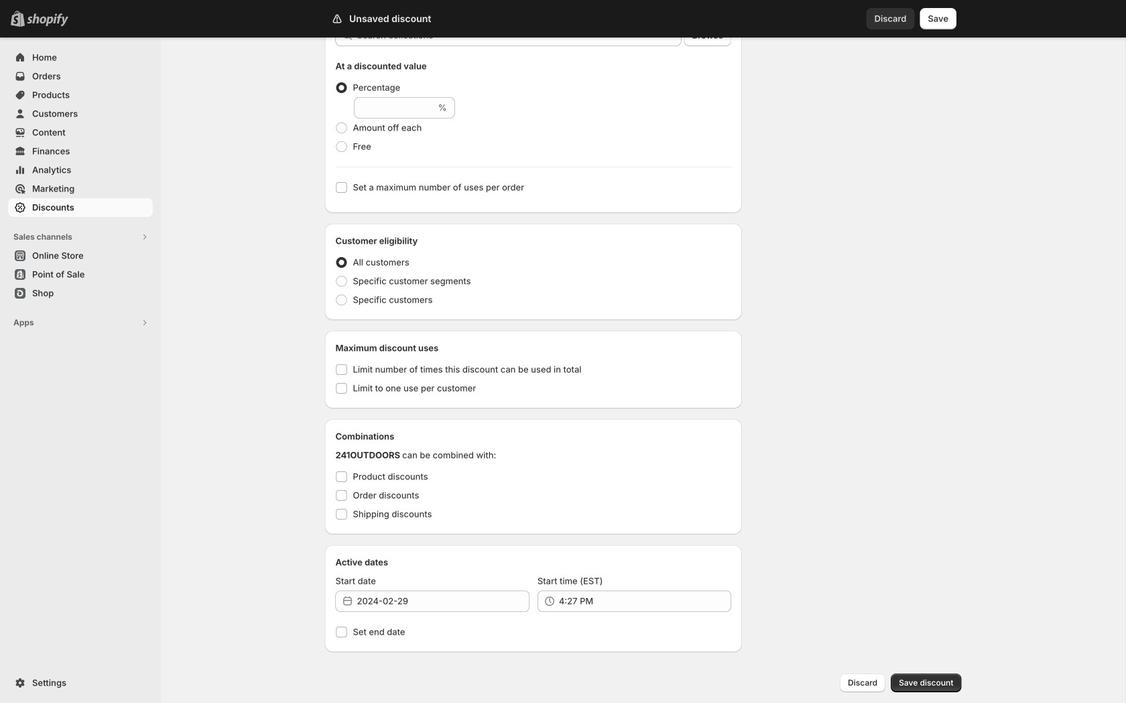 Task type: locate. For each thing, give the bounding box(es) containing it.
YYYY-MM-DD text field
[[357, 591, 529, 613]]

None text field
[[354, 97, 435, 119]]

Enter time text field
[[559, 591, 731, 613]]



Task type: describe. For each thing, give the bounding box(es) containing it.
shopify image
[[27, 13, 68, 27]]

Search collections text field
[[357, 25, 681, 46]]



Task type: vqa. For each thing, say whether or not it's contained in the screenshot.
SEARCH COLLECTIONS text box at the top
yes



